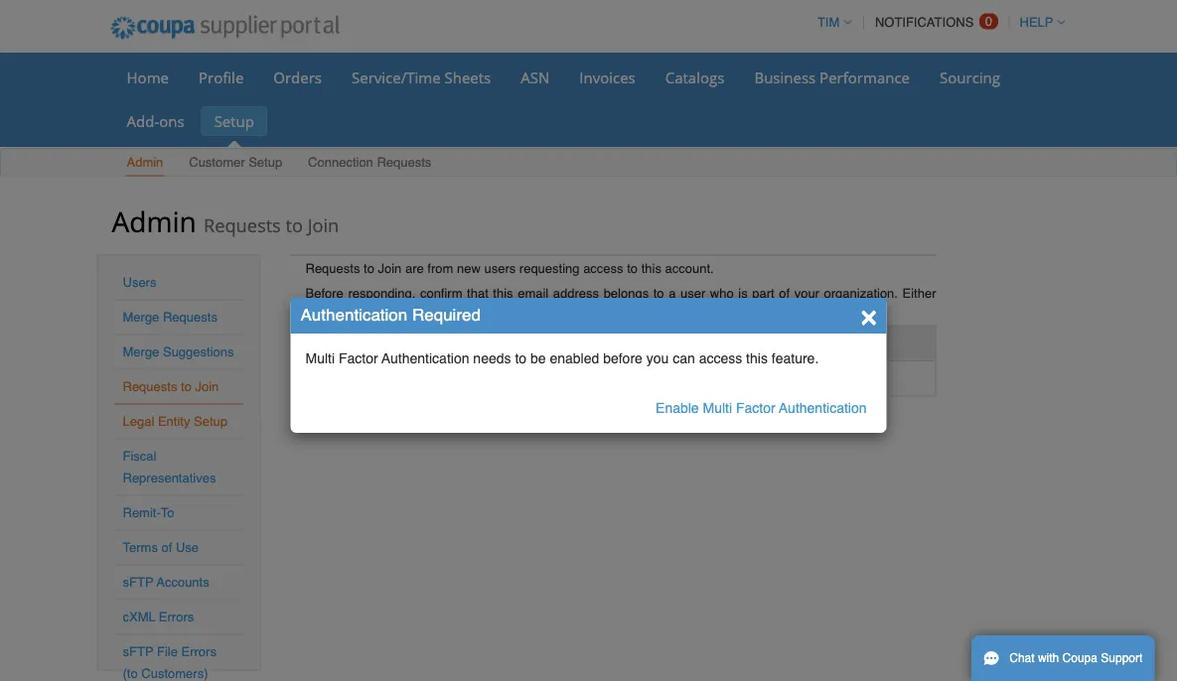 Task type: describe. For each thing, give the bounding box(es) containing it.
requests to join are from new users requesting access to this account. before responding, confirm that this email address belongs to a user who is part of your organization. either invite the user to join this account (and set appropriate permissions) or reject their request to join.
[[306, 261, 937, 316]]

of inside requests to join are from new users requesting access to this account. before responding, confirm that this email address belongs to a user who is part of your organization. either invite the user to join this account (and set appropriate permissions) or reject their request to join.
[[779, 286, 790, 301]]

suggestions
[[163, 345, 234, 360]]

business performance
[[755, 67, 910, 87]]

feature.
[[772, 351, 819, 367]]

invite
[[306, 301, 336, 316]]

support
[[1102, 652, 1143, 666]]

fiscal
[[123, 449, 156, 464]]

account.
[[665, 261, 714, 276]]

new
[[457, 261, 481, 276]]

merge requests
[[123, 310, 218, 325]]

coupa supplier portal image
[[97, 3, 353, 53]]

sheets
[[445, 67, 491, 87]]

connection
[[308, 155, 374, 170]]

customer setup
[[189, 155, 282, 170]]

before
[[603, 351, 643, 367]]

terms
[[123, 541, 158, 556]]

join
[[404, 301, 424, 316]]

confirm
[[420, 286, 463, 301]]

either
[[903, 286, 937, 301]]

join for requests to join are from new users requesting access to this account. before responding, confirm that this email address belongs to a user who is part of your organization. either invite the user to join this account (and set appropriate permissions) or reject their request to join.
[[378, 261, 402, 276]]

orders
[[274, 67, 322, 87]]

1 vertical spatial multi
[[703, 401, 733, 416]]

requests for merge
[[163, 310, 218, 325]]

fiscal representatives link
[[123, 449, 216, 486]]

remit-
[[123, 506, 161, 521]]

0 horizontal spatial users
[[123, 275, 156, 290]]

admin link
[[126, 151, 164, 176]]

0 horizontal spatial factor
[[339, 351, 378, 367]]

entity
[[158, 414, 190, 429]]

add-ons
[[127, 111, 184, 131]]

be
[[531, 351, 546, 367]]

to inside admin requests to join
[[286, 213, 303, 238]]

0 vertical spatial errors
[[159, 610, 194, 625]]

asn link
[[508, 63, 563, 92]]

requests inside requests to join are from new users requesting access to this account. before responding, confirm that this email address belongs to a user who is part of your organization. either invite the user to join this account (and set appropriate permissions) or reject their request to join.
[[306, 261, 360, 276]]

home
[[127, 67, 169, 87]]

merge for merge suggestions
[[123, 345, 159, 360]]

requests to join
[[123, 380, 219, 395]]

ons
[[159, 111, 184, 131]]

chat
[[1010, 652, 1035, 666]]

file
[[157, 645, 178, 660]]

reject
[[711, 301, 743, 316]]

1 horizontal spatial factor
[[736, 401, 776, 416]]

account
[[451, 301, 497, 316]]

a
[[669, 286, 676, 301]]

errors inside sftp file errors (to customers)
[[181, 645, 217, 660]]

email
[[518, 286, 549, 301]]

coupa
[[1063, 652, 1098, 666]]

customer
[[189, 155, 245, 170]]

admin for admin requests to join
[[112, 202, 196, 240]]

0 vertical spatial setup
[[214, 111, 254, 131]]

invoices link
[[567, 63, 649, 92]]

requests to join link
[[123, 380, 219, 395]]

response
[[724, 336, 786, 351]]

legal entity setup link
[[123, 414, 228, 429]]

service/time sheets
[[352, 67, 491, 87]]

connection requests
[[308, 155, 432, 170]]

join.
[[836, 301, 860, 316]]

1 vertical spatial users
[[322, 336, 357, 351]]

part
[[753, 286, 775, 301]]

with
[[1039, 652, 1060, 666]]

users
[[484, 261, 516, 276]]

this down users
[[493, 286, 513, 301]]

requested
[[486, 336, 552, 351]]

merge suggestions
[[123, 345, 234, 360]]

sftp file errors (to customers)
[[123, 645, 217, 682]]

1 vertical spatial access
[[699, 351, 743, 367]]

merge for merge requests
[[123, 310, 159, 325]]

or
[[696, 301, 708, 316]]

cxml errors link
[[123, 610, 194, 625]]

users link
[[123, 275, 156, 290]]

permissions)
[[619, 301, 693, 316]]

invoices
[[580, 67, 636, 87]]

1 horizontal spatial user
[[681, 286, 706, 301]]

admin requests to join
[[112, 202, 339, 240]]

enabled
[[550, 351, 600, 367]]

chat with coupa support button
[[972, 636, 1155, 682]]

remit-to
[[123, 506, 174, 521]]

can
[[673, 351, 696, 367]]



Task type: vqa. For each thing, say whether or not it's contained in the screenshot.
alert
no



Task type: locate. For each thing, give the bounding box(es) containing it.
errors right file
[[181, 645, 217, 660]]

sftp
[[123, 575, 154, 590], [123, 645, 154, 660]]

0 vertical spatial of
[[779, 286, 790, 301]]

1 horizontal spatial users
[[322, 336, 357, 351]]

factor down feature.
[[736, 401, 776, 416]]

access inside requests to join are from new users requesting access to this account. before responding, confirm that this email address belongs to a user who is part of your organization. either invite the user to join this account (and set appropriate permissions) or reject their request to join.
[[584, 261, 624, 276]]

setup
[[214, 111, 254, 131], [249, 155, 282, 170], [194, 414, 228, 429]]

merge suggestions link
[[123, 345, 234, 360]]

use
[[176, 541, 199, 556]]

catalogs
[[666, 67, 725, 87]]

requests up legal
[[123, 380, 177, 395]]

0 vertical spatial multi
[[306, 351, 335, 367]]

performance
[[820, 67, 910, 87]]

legal
[[123, 414, 154, 429]]

authentication down responding,
[[301, 305, 408, 325]]

multi down invite
[[306, 351, 335, 367]]

merge down merge requests
[[123, 345, 159, 360]]

to
[[161, 506, 174, 521]]

terms of use
[[123, 541, 199, 556]]

sftp inside sftp file errors (to customers)
[[123, 645, 154, 660]]

requests inside connection requests link
[[377, 155, 432, 170]]

0 vertical spatial access
[[584, 261, 624, 276]]

home link
[[114, 63, 182, 92]]

catalogs link
[[653, 63, 738, 92]]

2 vertical spatial authentication
[[779, 401, 867, 416]]

of right part
[[779, 286, 790, 301]]

admin
[[127, 155, 163, 170], [112, 202, 196, 240]]

factor down the
[[339, 351, 378, 367]]

merge down users link
[[123, 310, 159, 325]]

required
[[412, 305, 481, 325]]

0 horizontal spatial multi
[[306, 351, 335, 367]]

0 horizontal spatial of
[[162, 541, 172, 556]]

merge requests link
[[123, 310, 218, 325]]

requests for connection
[[377, 155, 432, 170]]

2 vertical spatial setup
[[194, 414, 228, 429]]

access right can
[[699, 351, 743, 367]]

1 vertical spatial of
[[162, 541, 172, 556]]

sftp for sftp accounts
[[123, 575, 154, 590]]

service/time sheets link
[[339, 63, 504, 92]]

1 sftp from the top
[[123, 575, 154, 590]]

1 vertical spatial admin
[[112, 202, 196, 240]]

1 merge from the top
[[123, 310, 159, 325]]

cxml errors
[[123, 610, 194, 625]]

admin down admin link
[[112, 202, 196, 240]]

merge
[[123, 310, 159, 325], [123, 345, 159, 360]]

of left use
[[162, 541, 172, 556]]

1 vertical spatial factor
[[736, 401, 776, 416]]

access up belongs
[[584, 261, 624, 276]]

authentication down required
[[382, 351, 470, 367]]

sftp up (to on the bottom of the page
[[123, 645, 154, 660]]

sourcing
[[940, 67, 1001, 87]]

requests inside admin requests to join
[[204, 213, 281, 238]]

multi right enable
[[703, 401, 733, 416]]

legal entity setup
[[123, 414, 228, 429]]

business performance link
[[742, 63, 923, 92]]

authentication
[[301, 305, 408, 325], [382, 351, 470, 367], [779, 401, 867, 416]]

1 horizontal spatial of
[[779, 286, 790, 301]]

× button
[[861, 299, 877, 331]]

from
[[428, 261, 454, 276]]

2 vertical spatial join
[[195, 380, 219, 395]]

asn
[[521, 67, 550, 87]]

setup right entity
[[194, 414, 228, 429]]

this up belongs
[[642, 261, 662, 276]]

1 horizontal spatial multi
[[703, 401, 733, 416]]

representatives
[[123, 471, 216, 486]]

admin for admin
[[127, 155, 163, 170]]

2 sftp from the top
[[123, 645, 154, 660]]

sftp accounts
[[123, 575, 209, 590]]

service/time
[[352, 67, 441, 87]]

requests up before
[[306, 261, 360, 276]]

join for requests to join
[[195, 380, 219, 395]]

you
[[647, 351, 669, 367]]

to
[[286, 213, 303, 238], [364, 261, 375, 276], [627, 261, 638, 276], [654, 286, 665, 301], [390, 301, 400, 316], [822, 301, 833, 316], [515, 351, 527, 367], [181, 380, 192, 395]]

2 horizontal spatial join
[[378, 261, 402, 276]]

requesting
[[520, 261, 580, 276]]

errors down accounts
[[159, 610, 194, 625]]

0 horizontal spatial user
[[361, 301, 386, 316]]

join left are
[[378, 261, 402, 276]]

setup link
[[201, 106, 267, 136]]

requests for admin
[[204, 213, 281, 238]]

that
[[467, 286, 489, 301]]

request
[[775, 301, 818, 316]]

errors
[[159, 610, 194, 625], [181, 645, 217, 660]]

before
[[306, 286, 344, 301]]

1 horizontal spatial join
[[308, 213, 339, 238]]

this
[[642, 261, 662, 276], [493, 286, 513, 301], [428, 301, 448, 316], [747, 351, 768, 367]]

1 vertical spatial merge
[[123, 345, 159, 360]]

belongs
[[604, 286, 649, 301]]

add-
[[127, 111, 159, 131]]

1 vertical spatial authentication
[[382, 351, 470, 367]]

0 vertical spatial users
[[123, 275, 156, 290]]

authentication required
[[301, 305, 481, 325]]

0 vertical spatial authentication
[[301, 305, 408, 325]]

authentication down feature.
[[779, 401, 867, 416]]

1 vertical spatial sftp
[[123, 645, 154, 660]]

1 vertical spatial errors
[[181, 645, 217, 660]]

enable
[[656, 401, 699, 416]]

sftp file errors (to customers) link
[[123, 645, 217, 682]]

user right the
[[361, 301, 386, 316]]

remit-to link
[[123, 506, 174, 521]]

requests up suggestions
[[163, 310, 218, 325]]

join inside requests to join are from new users requesting access to this account. before responding, confirm that this email address belongs to a user who is part of your organization. either invite the user to join this account (and set appropriate permissions) or reject their request to join.
[[378, 261, 402, 276]]

appropriate
[[551, 301, 616, 316]]

users down the
[[322, 336, 357, 351]]

enable multi factor authentication
[[656, 401, 867, 416]]

their
[[747, 301, 772, 316]]

0 vertical spatial admin
[[127, 155, 163, 170]]

is
[[739, 286, 748, 301]]

(to
[[123, 667, 138, 682]]

0 horizontal spatial join
[[195, 380, 219, 395]]

join down the connection
[[308, 213, 339, 238]]

user
[[681, 286, 706, 301], [361, 301, 386, 316]]

users up merge requests
[[123, 275, 156, 290]]

who
[[711, 286, 734, 301]]

0 vertical spatial factor
[[339, 351, 378, 367]]

setup right customer
[[249, 155, 282, 170]]

this left feature.
[[747, 351, 768, 367]]

sftp up the cxml
[[123, 575, 154, 590]]

(and
[[500, 301, 526, 316]]

set
[[530, 301, 547, 316]]

this right join
[[428, 301, 448, 316]]

address
[[553, 286, 599, 301]]

the
[[339, 301, 357, 316]]

0 vertical spatial sftp
[[123, 575, 154, 590]]

join down suggestions
[[195, 380, 219, 395]]

multi
[[306, 351, 335, 367], [703, 401, 733, 416]]

requests right the connection
[[377, 155, 432, 170]]

chat with coupa support
[[1010, 652, 1143, 666]]

organization.
[[824, 286, 898, 301]]

needs
[[473, 351, 511, 367]]

setup up "customer setup"
[[214, 111, 254, 131]]

user right "a"
[[681, 286, 706, 301]]

profile
[[199, 67, 244, 87]]

join inside admin requests to join
[[308, 213, 339, 238]]

are
[[405, 261, 424, 276]]

admin down add-
[[127, 155, 163, 170]]

cxml
[[123, 610, 156, 625]]

accounts
[[157, 575, 209, 590]]

×
[[861, 299, 877, 331]]

0 horizontal spatial access
[[584, 261, 624, 276]]

requests down customer setup link
[[204, 213, 281, 238]]

requests
[[377, 155, 432, 170], [204, 213, 281, 238], [306, 261, 360, 276], [163, 310, 218, 325], [123, 380, 177, 395]]

multi factor authentication needs to be enabled before you can access this feature.
[[306, 351, 819, 367]]

0 vertical spatial join
[[308, 213, 339, 238]]

2 merge from the top
[[123, 345, 159, 360]]

1 vertical spatial join
[[378, 261, 402, 276]]

0 vertical spatial merge
[[123, 310, 159, 325]]

orders link
[[261, 63, 335, 92]]

1 horizontal spatial access
[[699, 351, 743, 367]]

responding,
[[348, 286, 416, 301]]

enable multi factor authentication link
[[656, 401, 867, 416]]

your
[[795, 286, 820, 301]]

1 vertical spatial setup
[[249, 155, 282, 170]]

sftp for sftp file errors (to customers)
[[123, 645, 154, 660]]

connection requests link
[[307, 151, 433, 176]]



